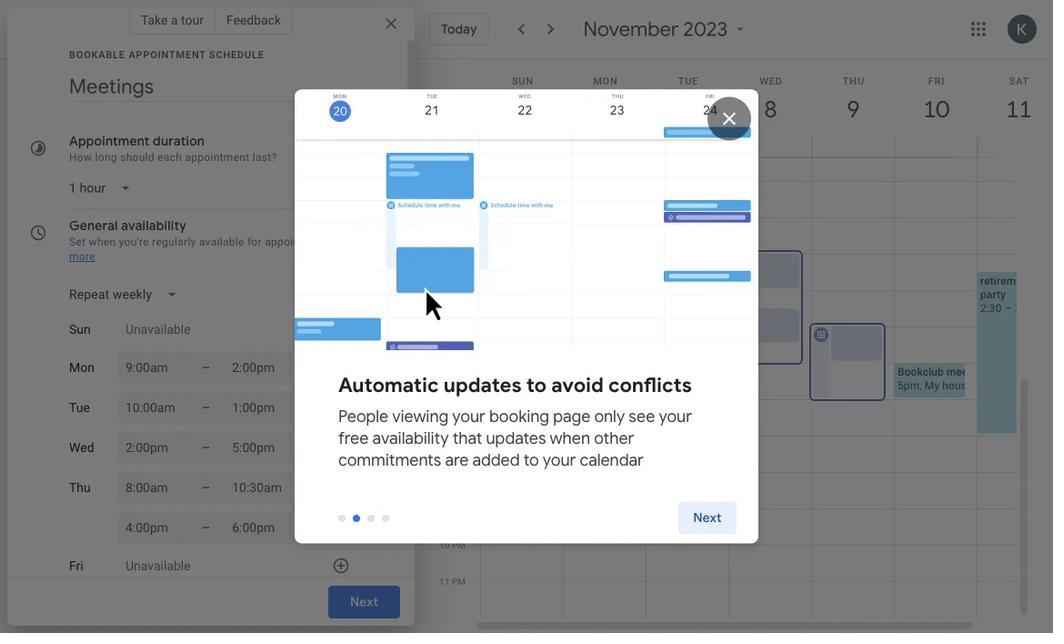 Task type: describe. For each thing, give the bounding box(es) containing it.
only
[[595, 406, 625, 427]]

page
[[554, 406, 591, 427]]

12
[[440, 176, 450, 187]]

you're
[[119, 236, 149, 248]]

november
[[584, 16, 679, 42]]

that
[[453, 428, 483, 449]]

automatic updates to avoid conflicts people viewing your booking page only see your free availability that updates when other commitments are added to your calendar
[[339, 373, 693, 471]]

row inside grid
[[473, 0, 1054, 619]]

0 horizontal spatial your
[[453, 406, 486, 427]]

0 horizontal spatial next button
[[328, 586, 400, 619]]

4 column header from the left
[[729, 59, 813, 157]]

for
[[247, 236, 262, 248]]

availability inside automatic updates to avoid conflicts people viewing your booking page only see your free availability that updates when other commitments are added to your calendar
[[373, 428, 449, 449]]

pm for 10 pm
[[452, 540, 466, 551]]

0 horizontal spatial when
[[89, 236, 116, 248]]

pm for 7 pm
[[452, 430, 466, 441]]

mon
[[69, 360, 95, 375]]

– for tue
[[202, 400, 210, 415]]

take
[[141, 12, 168, 27]]

,
[[920, 379, 923, 392]]

grid containing retirement party
[[422, 0, 1054, 633]]

– for thu
[[202, 480, 210, 495]]

commitments
[[339, 450, 442, 471]]

11
[[440, 576, 450, 587]]

cell containing retirement party
[[977, 0, 1054, 619]]

avoid
[[552, 373, 604, 398]]

3 onboarding progress slider from the left
[[368, 515, 375, 522]]

calendar
[[580, 450, 644, 471]]

6 column header from the left
[[895, 59, 978, 157]]

2 pm
[[445, 248, 466, 259]]

pm for 2 pm
[[452, 248, 466, 259]]

7
[[445, 430, 450, 441]]

more
[[69, 250, 95, 263]]

2023
[[684, 16, 728, 42]]

1 pm
[[445, 212, 466, 223]]

booking
[[490, 406, 550, 427]]

november 2023 button
[[577, 16, 758, 42]]

0 horizontal spatial availability
[[121, 218, 187, 234]]

tour
[[181, 12, 204, 27]]

1 vertical spatial updates
[[486, 428, 546, 449]]

pm for 1 pm
[[452, 212, 466, 223]]

2 cell from the left
[[562, 0, 647, 619]]

1 horizontal spatial next button
[[679, 496, 737, 540]]

5 cell from the left
[[810, 0, 896, 619]]

set
[[69, 236, 86, 248]]

when inside automatic updates to avoid conflicts people viewing your booking page only see your free availability that updates when other commitments are added to your calendar
[[550, 428, 591, 449]]

Add title text field
[[69, 73, 393, 100]]

today button
[[430, 13, 489, 46]]

5pm
[[898, 379, 920, 392]]

6 pm
[[445, 394, 466, 405]]

feedback button
[[216, 5, 293, 35]]

see
[[629, 406, 656, 427]]

take a tour
[[141, 12, 204, 27]]

pm for 11 pm
[[452, 576, 466, 587]]

2
[[445, 248, 450, 259]]

pm for 12 pm
[[452, 176, 466, 187]]

0 vertical spatial updates
[[444, 373, 522, 398]]

1
[[445, 212, 450, 223]]

each
[[158, 151, 182, 164]]

bookclub
[[898, 365, 945, 378]]

8
[[445, 467, 450, 478]]

5 column header from the left
[[812, 59, 896, 157]]



Task type: locate. For each thing, give the bounding box(es) containing it.
3
[[445, 285, 450, 296]]

grid
[[422, 0, 1054, 633]]

schedule
[[209, 49, 265, 60]]

learn more
[[69, 236, 370, 263]]

6 pm from the top
[[452, 430, 466, 441]]

1 vertical spatial next
[[350, 594, 379, 611]]

pm right 3
[[452, 285, 466, 296]]

appointment
[[129, 49, 206, 60]]

appointment
[[185, 151, 250, 164]]

feedback
[[227, 12, 281, 27]]

bookclub meeting 5pm , my house
[[898, 365, 988, 392]]

appointments.
[[265, 236, 339, 248]]

availability
[[121, 218, 187, 234], [373, 428, 449, 449]]

pm for 6 pm
[[452, 394, 466, 405]]

1 vertical spatial next button
[[328, 586, 400, 619]]

learn
[[342, 236, 370, 248]]

availability down viewing
[[373, 428, 449, 449]]

2 pm from the top
[[452, 212, 466, 223]]

your down page
[[543, 450, 576, 471]]

retirement
[[981, 274, 1033, 287]]

3 column header from the left
[[646, 59, 730, 157]]

1 vertical spatial unavailable
[[126, 559, 191, 574]]

updates down booking at the bottom of page
[[486, 428, 546, 449]]

to
[[527, 373, 547, 398], [524, 450, 539, 471]]

pm right 8
[[452, 467, 466, 478]]

should
[[120, 151, 155, 164]]

1 vertical spatial to
[[524, 450, 539, 471]]

to right "added"
[[524, 450, 539, 471]]

0 vertical spatial to
[[527, 373, 547, 398]]

10
[[440, 540, 450, 551]]

0 vertical spatial unavailable
[[126, 322, 191, 337]]

pm right "11"
[[452, 576, 466, 587]]

when down page
[[550, 428, 591, 449]]

to up booking at the bottom of page
[[527, 373, 547, 398]]

appointment duration how long should each appointment last?
[[69, 133, 277, 164]]

viewing
[[392, 406, 449, 427]]

how
[[69, 151, 92, 164]]

3 pm from the top
[[452, 248, 466, 259]]

3 cell from the left
[[644, 0, 730, 619]]

thu
[[69, 480, 91, 495]]

1 onboarding progress slider from the left
[[339, 515, 346, 522]]

2 onboarding progress slider from the left
[[353, 515, 360, 522]]

–
[[1005, 302, 1013, 314], [202, 360, 210, 375], [202, 400, 210, 415], [202, 440, 210, 455], [202, 480, 210, 495], [202, 520, 210, 535]]

availability up you're
[[121, 218, 187, 234]]

when
[[89, 236, 116, 248], [550, 428, 591, 449]]

party
[[981, 288, 1007, 301]]

your down 6 pm
[[453, 406, 486, 427]]

next button
[[679, 496, 737, 540], [328, 586, 400, 619]]

1 horizontal spatial your
[[543, 450, 576, 471]]

pm
[[452, 176, 466, 187], [452, 212, 466, 223], [452, 248, 466, 259], [452, 285, 466, 296], [452, 394, 466, 405], [452, 430, 466, 441], [452, 467, 466, 478], [452, 540, 466, 551], [452, 576, 466, 587]]

set when you're regularly available for appointments.
[[69, 236, 339, 248]]

pm right the 2
[[452, 248, 466, 259]]

onboarding progress slider
[[339, 515, 346, 522], [353, 515, 360, 522], [368, 515, 375, 522], [382, 515, 390, 522]]

pm right 7
[[452, 430, 466, 441]]

4 pm from the top
[[452, 285, 466, 296]]

1 pm from the top
[[452, 176, 466, 187]]

pm for 3 pm
[[452, 285, 466, 296]]

7 cell from the left
[[977, 0, 1054, 619]]

pm for 8 pm
[[452, 467, 466, 478]]

8 pm
[[445, 467, 466, 478]]

1 cell from the left
[[481, 0, 564, 619]]

unavailable for fri
[[126, 559, 191, 574]]

row
[[473, 0, 1054, 619]]

conflicts
[[609, 373, 693, 398]]

1 vertical spatial when
[[550, 428, 591, 449]]

12 pm
[[440, 176, 466, 187]]

6 cell from the left
[[895, 0, 988, 619]]

unavailable for sun
[[126, 322, 191, 337]]

0 vertical spatial availability
[[121, 218, 187, 234]]

available
[[199, 236, 244, 248]]

– inside retirement party 2:30 – 7pm
[[1005, 302, 1013, 314]]

11 pm
[[440, 576, 466, 587]]

10 pm
[[440, 540, 466, 551]]

sun
[[69, 322, 91, 337]]

pm right 10
[[452, 540, 466, 551]]

1 unavailable from the top
[[126, 322, 191, 337]]

when down general
[[89, 236, 116, 248]]

2 unavailable from the top
[[126, 559, 191, 574]]

updates
[[444, 373, 522, 398], [486, 428, 546, 449]]

retirement party 2:30 – 7pm
[[981, 274, 1037, 314]]

1 vertical spatial availability
[[373, 428, 449, 449]]

2 column header from the left
[[563, 59, 647, 157]]

1 horizontal spatial next
[[694, 510, 722, 526]]

long
[[95, 151, 117, 164]]

automatic
[[339, 373, 439, 398]]

duration
[[153, 133, 205, 149]]

learn more link
[[69, 236, 370, 263]]

appointment
[[69, 133, 150, 149]]

cell
[[481, 0, 564, 619], [562, 0, 647, 619], [644, 0, 730, 619], [727, 0, 813, 619], [810, 0, 896, 619], [895, 0, 988, 619], [977, 0, 1054, 619]]

your
[[453, 406, 486, 427], [659, 406, 692, 427], [543, 450, 576, 471]]

column header
[[481, 59, 564, 157], [563, 59, 647, 157], [646, 59, 730, 157], [729, 59, 813, 157], [812, 59, 896, 157], [895, 59, 978, 157], [977, 59, 1054, 157]]

pm right 1
[[452, 212, 466, 223]]

house
[[943, 379, 973, 392]]

7 pm
[[445, 430, 466, 441]]

2:30
[[981, 302, 1002, 314]]

today
[[441, 21, 478, 37]]

regularly
[[152, 236, 196, 248]]

my
[[925, 379, 940, 392]]

a
[[171, 12, 178, 27]]

row containing retirement party
[[473, 0, 1054, 619]]

0 vertical spatial next button
[[679, 496, 737, 540]]

unavailable
[[126, 322, 191, 337], [126, 559, 191, 574]]

last?
[[253, 151, 277, 164]]

7 column header from the left
[[977, 59, 1054, 157]]

bookable
[[69, 49, 125, 60]]

pm right 12
[[452, 176, 466, 187]]

7 pm from the top
[[452, 467, 466, 478]]

wed
[[69, 440, 94, 455]]

9 pm from the top
[[452, 576, 466, 587]]

general
[[69, 218, 118, 234]]

people
[[339, 406, 389, 427]]

bookable appointment schedule
[[69, 49, 265, 60]]

fri
[[69, 559, 83, 574]]

1 column header from the left
[[481, 59, 564, 157]]

2 horizontal spatial your
[[659, 406, 692, 427]]

1 horizontal spatial when
[[550, 428, 591, 449]]

6
[[445, 394, 450, 405]]

8 pm from the top
[[452, 540, 466, 551]]

take a tour button
[[129, 5, 216, 35]]

meeting
[[947, 365, 988, 378]]

7pm
[[1015, 302, 1037, 314]]

added
[[473, 450, 520, 471]]

november 2023
[[584, 16, 728, 42]]

pm right 6
[[452, 394, 466, 405]]

unavailable right sun
[[126, 322, 191, 337]]

0 vertical spatial next
[[694, 510, 722, 526]]

– for wed
[[202, 440, 210, 455]]

cell containing bookclub meeting
[[895, 0, 988, 619]]

0 horizontal spatial next
[[350, 594, 379, 611]]

1 horizontal spatial availability
[[373, 428, 449, 449]]

tue
[[69, 400, 90, 415]]

general availability
[[69, 218, 187, 234]]

other
[[594, 428, 635, 449]]

your right see
[[659, 406, 692, 427]]

unavailable right fri
[[126, 559, 191, 574]]

free
[[339, 428, 369, 449]]

4 cell from the left
[[727, 0, 813, 619]]

are
[[445, 450, 469, 471]]

5 pm from the top
[[452, 394, 466, 405]]

4 onboarding progress slider from the left
[[382, 515, 390, 522]]

0 vertical spatial when
[[89, 236, 116, 248]]

next
[[694, 510, 722, 526], [350, 594, 379, 611]]

3 pm
[[445, 285, 466, 296]]

updates up booking at the bottom of page
[[444, 373, 522, 398]]

– for mon
[[202, 360, 210, 375]]



Task type: vqa. For each thing, say whether or not it's contained in the screenshot.
18 element
no



